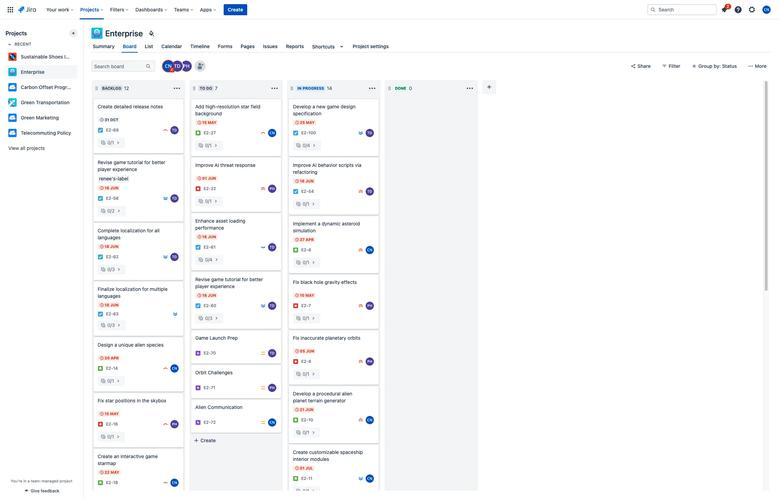 Task type: vqa. For each thing, say whether or not it's contained in the screenshot.
Mon
no



Task type: describe. For each thing, give the bounding box(es) containing it.
0 for design a unique alien species
[[107, 378, 110, 384]]

0 horizontal spatial star
[[105, 398, 114, 404]]

1 horizontal spatial tutorial
[[225, 277, 241, 282]]

e2-11 link
[[301, 476, 313, 482]]

0 / 1 for develop a procedural alien planet terrain generator
[[303, 430, 309, 436]]

sustainable shoes initiative link
[[6, 50, 84, 64]]

0 / 1 for create detailed release notes
[[107, 140, 114, 146]]

fix for fix inaccurate planetary orbits
[[293, 335, 300, 341]]

15 may 2023 image for fix star positions in the skybox
[[99, 411, 105, 417]]

0 horizontal spatial 10
[[300, 293, 305, 298]]

11
[[309, 476, 313, 481]]

filters button
[[108, 4, 131, 15]]

21
[[300, 408, 305, 412]]

1 vertical spatial revise
[[195, 277, 210, 282]]

18 jun up e2-58
[[105, 186, 118, 190]]

e2-60
[[204, 303, 216, 309]]

1 horizontal spatial 2
[[727, 4, 730, 9]]

0 horizontal spatial tutorial
[[127, 159, 143, 165]]

sidebar navigation image
[[76, 28, 91, 42]]

design a unique alien species
[[98, 342, 164, 348]]

highest image for develop a procedural alien planet terrain generator
[[358, 418, 364, 423]]

tariq douglas image for develop a new game design specification
[[366, 129, 374, 137]]

3 for revise game tutorial for better player experience
[[210, 315, 213, 321]]

0 vertical spatial all
[[20, 145, 25, 151]]

issues link
[[262, 40, 279, 53]]

0 for fix black hole gravity effects
[[303, 315, 306, 321]]

launch
[[210, 335, 226, 341]]

0 / 1 for implement a dynamic asteroid simulation
[[303, 260, 309, 265]]

0 vertical spatial lowest image
[[163, 196, 168, 201]]

develop a new game design specification
[[293, 104, 356, 116]]

/ for fix inaccurate planetary orbits
[[306, 371, 307, 377]]

tariq douglas image for complete localization for all languages
[[170, 253, 179, 261]]

team-
[[31, 479, 42, 483]]

1 horizontal spatial better
[[250, 277, 263, 282]]

forms
[[218, 43, 233, 49]]

e2- for complete localization for all languages
[[106, 254, 113, 260]]

1 vertical spatial 2
[[112, 208, 115, 214]]

story image for develop a procedural alien planet terrain generator
[[293, 418, 299, 423]]

1 horizontal spatial revise game tutorial for better player experience
[[195, 277, 263, 289]]

2 vertical spatial lowest image
[[173, 312, 178, 317]]

add
[[195, 104, 204, 109]]

18 jun for finalize localization for multiple languages
[[105, 303, 118, 307]]

10 inside e2-10 link
[[309, 418, 313, 423]]

27 apr
[[300, 237, 314, 242]]

more
[[755, 63, 767, 69]]

0 horizontal spatial better
[[152, 159, 166, 165]]

a for unique
[[115, 342, 117, 348]]

21 june 2023 image
[[295, 407, 300, 413]]

create for create an interactive game starmap
[[98, 454, 113, 459]]

0 for complete localization for all languages
[[107, 266, 110, 272]]

e2- for add high-resolution star field background
[[204, 130, 211, 136]]

0 vertical spatial 27
[[211, 130, 216, 136]]

game inside create an interactive game starmap
[[145, 454, 158, 459]]

offset
[[39, 84, 53, 90]]

1 horizontal spatial 27
[[300, 237, 305, 242]]

e2- right epic image
[[204, 385, 211, 391]]

0 horizontal spatial 22
[[105, 470, 110, 475]]

0 / 1 for improve ai threat response
[[205, 198, 212, 204]]

species
[[147, 342, 164, 348]]

green for green transportation
[[21, 99, 35, 105]]

highest image for implement a dynamic asteroid simulation
[[358, 247, 364, 253]]

in progress 14
[[298, 85, 332, 91]]

18 for revise game tutorial for better player experience
[[202, 293, 207, 298]]

the
[[142, 398, 149, 404]]

0 for improve ai behavior scripts via refactoring
[[303, 201, 306, 207]]

e2- up 0 / 2
[[106, 196, 113, 201]]

a left team-
[[28, 479, 30, 483]]

0 horizontal spatial experience
[[113, 166, 137, 172]]

0 vertical spatial 14
[[327, 85, 332, 91]]

21 june 2023 image
[[295, 407, 300, 413]]

12
[[124, 85, 129, 91]]

1 vertical spatial 14
[[113, 366, 118, 371]]

lowest image for develop a new game design specification
[[358, 130, 364, 136]]

18 up e2-58
[[105, 186, 109, 190]]

0 horizontal spatial player
[[98, 166, 111, 172]]

e2-27 link
[[204, 130, 216, 136]]

0 / 1 for fix star positions in the skybox
[[107, 434, 114, 440]]

may for a
[[306, 120, 315, 125]]

policy
[[57, 130, 71, 136]]

27 april 2023 image
[[295, 237, 300, 243]]

1 horizontal spatial 22
[[211, 186, 216, 191]]

e2- down alien
[[204, 420, 211, 425]]

you're
[[11, 479, 22, 483]]

15 may 2023 image for add high-resolution star field background
[[197, 120, 202, 125]]

e2-61
[[204, 245, 216, 250]]

1 for fix inaccurate planetary orbits
[[307, 371, 309, 377]]

set background color image
[[147, 29, 155, 37]]

asteroid
[[342, 221, 360, 227]]

to do 7
[[200, 85, 218, 91]]

carbon offset program link
[[6, 80, 75, 94]]

banner containing your work
[[0, 0, 780, 19]]

e2- for develop a procedural alien planet terrain generator
[[301, 418, 309, 423]]

game launch prep
[[195, 335, 238, 341]]

71
[[211, 385, 215, 391]]

enterprise link
[[6, 65, 75, 79]]

0 for create detailed release notes
[[107, 140, 110, 146]]

alien communication
[[195, 404, 243, 410]]

appswitcher icon image
[[6, 5, 15, 14]]

0 for add high-resolution star field background
[[205, 142, 208, 148]]

dynamic
[[322, 221, 341, 227]]

game
[[195, 335, 209, 341]]

ai for behavior
[[312, 162, 317, 168]]

projects button
[[78, 4, 106, 15]]

e2-58 link
[[106, 196, 119, 202]]

low image
[[261, 245, 266, 250]]

e2-8
[[301, 359, 311, 364]]

black
[[301, 279, 313, 285]]

share button
[[627, 61, 655, 72]]

high image for fix star positions in the skybox
[[163, 422, 168, 427]]

e2- for improve ai behavior scripts via refactoring
[[301, 189, 309, 194]]

/ for implement a dynamic asteroid simulation
[[306, 260, 307, 265]]

tariq douglas image for revise game tutorial for better player experience
[[268, 302, 277, 310]]

e2- for enhance asset loading performance
[[204, 245, 211, 250]]

72
[[211, 420, 216, 425]]

may for an
[[111, 470, 119, 475]]

enterprise inside enterprise link
[[21, 69, 44, 75]]

16
[[113, 422, 118, 427]]

project settings link
[[352, 40, 390, 53]]

01 jun
[[202, 176, 216, 181]]

31 oct
[[105, 117, 119, 122]]

apr for design
[[111, 356, 119, 360]]

jun for revise game tutorial for better player experience
[[208, 293, 216, 298]]

4 for develop a new game design specification
[[307, 142, 310, 148]]

tab list containing board
[[87, 40, 776, 53]]

/ for fix star positions in the skybox
[[110, 434, 112, 440]]

performance
[[195, 225, 224, 231]]

teams button
[[172, 4, 196, 15]]

20 apr
[[105, 356, 119, 360]]

e2- for develop a new game design specification
[[301, 130, 309, 136]]

specification
[[293, 111, 322, 116]]

orbit
[[195, 370, 207, 376]]

/ for fix black hole gravity effects
[[306, 315, 307, 321]]

/ for create detailed release notes
[[110, 140, 112, 146]]

0 / 3 for finalize localization for multiple languages
[[107, 322, 115, 328]]

spaceship
[[340, 449, 363, 455]]

1 vertical spatial payton hansen image
[[170, 420, 179, 429]]

add people image
[[196, 62, 204, 70]]

63
[[113, 312, 119, 317]]

0 for implement a dynamic asteroid simulation
[[303, 260, 306, 265]]

100
[[309, 130, 316, 136]]

finalize
[[98, 286, 115, 292]]

e2- for fix star positions in the skybox
[[106, 422, 113, 427]]

1 horizontal spatial enterprise
[[105, 28, 143, 38]]

for inside complete localization for all languages
[[147, 228, 153, 234]]

e2-16
[[106, 422, 118, 427]]

18 jun for complete localization for all languages
[[105, 244, 118, 249]]

05 june 2023 image
[[295, 349, 300, 354]]

bug image for fix inaccurate planetary orbits
[[293, 359, 299, 365]]

view all projects link
[[6, 142, 78, 155]]

payton hansen image for fix inaccurate planetary orbits
[[366, 358, 374, 366]]

cara nguyen image for add high-resolution star field background
[[268, 129, 277, 137]]

0 horizontal spatial 7
[[215, 85, 218, 91]]

e2-72 link
[[204, 420, 216, 426]]

create customizable spaceship interior modules
[[293, 449, 363, 462]]

e2-14 link
[[106, 366, 118, 372]]

0 / 1 for improve ai behavior scripts via refactoring
[[303, 201, 309, 207]]

alien for unique
[[135, 342, 145, 348]]

recent
[[15, 42, 31, 47]]

3 for complete localization for all languages
[[112, 266, 115, 272]]

inaccurate
[[301, 335, 324, 341]]

task image left e2-58 link
[[98, 196, 103, 201]]

via
[[355, 162, 362, 168]]

1 for fix black hole gravity effects
[[307, 315, 309, 321]]

e2-8 link
[[301, 359, 311, 365]]

0 / 1 for fix inaccurate planetary orbits
[[303, 371, 309, 377]]

dashboards
[[136, 6, 163, 12]]

Search field
[[648, 4, 717, 15]]

e2- down game
[[204, 351, 211, 356]]

complete localization for all languages
[[98, 228, 160, 240]]

backlog 12
[[102, 85, 129, 91]]

help image
[[735, 5, 743, 14]]

/ for enhance asset loading performance
[[208, 257, 209, 263]]

18 june 2023 image for finalize localization for multiple languages
[[99, 303, 105, 308]]

implement
[[293, 221, 317, 227]]

done 0
[[395, 85, 412, 91]]

game up 60
[[211, 277, 224, 282]]

create for create detailed release notes
[[98, 104, 113, 109]]

design
[[341, 104, 356, 109]]

projects
[[27, 145, 45, 151]]

alien for procedural
[[342, 391, 353, 397]]

/ for develop a new game design specification
[[306, 142, 307, 148]]

planetary
[[326, 335, 347, 341]]

create column image
[[485, 83, 494, 91]]

carbon offset program
[[21, 84, 74, 90]]

create down the e2-72 link at the left bottom
[[201, 438, 216, 444]]

marketing
[[36, 115, 59, 121]]

/ for improve ai threat response
[[208, 198, 210, 204]]

0 / 1 for design a unique alien species
[[107, 378, 114, 384]]

develop a procedural alien planet terrain generator
[[293, 391, 353, 404]]

game inside the develop a new game design specification
[[327, 104, 340, 109]]

e2-60 link
[[204, 303, 216, 309]]

enhance
[[195, 218, 215, 224]]

jun for complete localization for all languages
[[110, 244, 118, 249]]

jun up 58
[[110, 186, 118, 190]]

e2- for implement a dynamic asteroid simulation
[[301, 248, 309, 253]]

1 for design a unique alien species
[[112, 378, 114, 384]]

0 for create customizable spaceship interior modules
[[303, 488, 306, 494]]

/ for improve ai behavior scripts via refactoring
[[306, 201, 307, 207]]

refactoring
[[293, 169, 318, 175]]

managed
[[42, 479, 58, 483]]

status
[[723, 63, 737, 69]]

game down the 68
[[114, 159, 126, 165]]

e2-22
[[204, 186, 216, 191]]

0 / 2
[[107, 208, 115, 214]]

design
[[98, 342, 113, 348]]

settings image
[[748, 5, 757, 14]]

projects inside dropdown button
[[80, 6, 99, 12]]

1 vertical spatial player
[[195, 283, 209, 289]]

0 down e2-58 link
[[107, 208, 110, 214]]

10 may 2023 image
[[295, 293, 300, 298]]

3 column actions menu image from the left
[[466, 84, 474, 93]]

20
[[105, 356, 110, 360]]

0 horizontal spatial projects
[[6, 30, 27, 36]]

fix for fix star positions in the skybox
[[98, 398, 104, 404]]

progress
[[303, 86, 324, 90]]



Task type: locate. For each thing, give the bounding box(es) containing it.
task image left e2-100 link on the left top
[[293, 130, 299, 136]]

search image
[[651, 7, 656, 12]]

task image left e2-60 'link'
[[195, 303, 201, 309]]

alien
[[195, 404, 206, 410]]

jun up e2-22
[[208, 176, 216, 181]]

7 down 10 may
[[309, 303, 311, 309]]

01 up e2-22
[[202, 176, 207, 181]]

e2- inside 'link'
[[204, 303, 211, 309]]

finalize localization for multiple languages
[[98, 286, 168, 299]]

0 vertical spatial star
[[241, 104, 250, 109]]

15 may down "background"
[[202, 120, 217, 125]]

0 vertical spatial high image
[[261, 130, 266, 136]]

0 / 4 down e2-100 link on the left top
[[303, 142, 310, 148]]

1 down e2-10 link
[[307, 430, 309, 436]]

create up starmap
[[98, 454, 113, 459]]

add to starred image right transportation
[[76, 98, 84, 107]]

3 down e2-60 'link'
[[210, 315, 213, 321]]

e2-11
[[301, 476, 313, 481]]

0 / 1 down e2-22 link
[[205, 198, 212, 204]]

enterprise
[[105, 28, 143, 38], [21, 69, 44, 75]]

column actions menu image for develop a new game design specification
[[368, 84, 377, 93]]

story image for implement a dynamic asteroid simulation
[[293, 247, 299, 253]]

/ down e2-8 link
[[306, 371, 307, 377]]

0 for develop a procedural alien planet terrain generator
[[303, 430, 306, 436]]

0 vertical spatial projects
[[80, 6, 99, 12]]

0 / 1 for fix black hole gravity effects
[[303, 315, 309, 321]]

star
[[241, 104, 250, 109], [105, 398, 114, 404]]

task image
[[195, 245, 201, 250], [98, 312, 103, 317]]

star inside add high-resolution star field background
[[241, 104, 250, 109]]

2 vertical spatial fix
[[98, 398, 104, 404]]

1 down e2-16 link
[[112, 434, 114, 440]]

a up terrain at the bottom of the page
[[313, 391, 315, 397]]

a left dynamic at left top
[[318, 221, 321, 227]]

2 develop from the top
[[293, 391, 311, 397]]

22 down starmap
[[105, 470, 110, 475]]

epic image left e2-70 link
[[195, 351, 201, 356]]

complete
[[98, 228, 119, 234]]

1 add to starred image from the top
[[76, 53, 84, 61]]

0 vertical spatial task image
[[195, 245, 201, 250]]

may for black
[[306, 293, 314, 298]]

1 vertical spatial 15 may
[[105, 412, 119, 416]]

0 for develop a new game design specification
[[303, 142, 306, 148]]

1 down e2-68 link
[[112, 140, 114, 146]]

e2-100 link
[[301, 130, 316, 136]]

0 vertical spatial payton hansen image
[[181, 61, 192, 72]]

your profile and settings image
[[763, 5, 771, 14]]

e2- down finalize
[[106, 312, 113, 317]]

develop for specification
[[293, 104, 311, 109]]

project
[[60, 479, 72, 483]]

in left the
[[137, 398, 141, 404]]

0 / 4 down e2-61 link
[[205, 257, 213, 263]]

1 vertical spatial create button
[[190, 435, 283, 447]]

0 down e2-27 link
[[205, 142, 208, 148]]

0 horizontal spatial revise game tutorial for better player experience
[[98, 159, 166, 172]]

1 vertical spatial high image
[[163, 366, 168, 371]]

1 vertical spatial projects
[[6, 30, 27, 36]]

01 for create customizable spaceship interior modules
[[300, 466, 305, 471]]

1 vertical spatial medium image
[[261, 385, 266, 391]]

1 horizontal spatial apr
[[306, 237, 314, 242]]

cara nguyen image for create customizable spaceship interior modules
[[366, 475, 374, 483]]

1 horizontal spatial lowest image
[[261, 303, 266, 309]]

highest image up spaceship
[[358, 418, 364, 423]]

e2- down 25 may
[[301, 130, 309, 136]]

highest image
[[358, 189, 364, 194], [358, 303, 364, 309], [358, 359, 364, 365], [358, 418, 364, 423]]

0 for fix star positions in the skybox
[[107, 434, 110, 440]]

2 medium image from the top
[[261, 385, 266, 391]]

2 ai from the left
[[312, 162, 317, 168]]

/ down e2-54 link
[[306, 201, 307, 207]]

epic image
[[195, 351, 201, 356], [195, 420, 201, 426]]

1 ai from the left
[[215, 162, 219, 168]]

e2- for improve ai threat response
[[204, 186, 211, 191]]

alien inside develop a procedural alien planet terrain generator
[[342, 391, 353, 397]]

0 down e2-60 'link'
[[205, 315, 208, 321]]

gravity
[[325, 279, 340, 285]]

0 / 4 for enhance asset loading performance
[[205, 257, 213, 263]]

1 horizontal spatial payton hansen image
[[181, 61, 192, 72]]

1 highest image from the top
[[358, 189, 364, 194]]

create an interactive game starmap
[[98, 454, 158, 466]]

jun down performance
[[208, 235, 216, 239]]

1 add to starred image from the top
[[76, 98, 84, 107]]

e2-71 link
[[204, 385, 215, 391]]

simulation
[[293, 228, 316, 234]]

lowest image for create customizable spaceship interior modules
[[358, 476, 364, 482]]

localization for complete
[[121, 228, 146, 234]]

add to starred image for initiative
[[76, 53, 84, 61]]

revise up e2-60
[[195, 277, 210, 282]]

all inside complete localization for all languages
[[155, 228, 160, 234]]

e2- down 21 jun
[[301, 418, 309, 423]]

add to starred image
[[76, 53, 84, 61], [76, 68, 84, 76], [76, 83, 84, 91]]

experience up 58
[[113, 166, 137, 172]]

lowest image
[[358, 130, 364, 136], [261, 303, 266, 309], [173, 312, 178, 317]]

column actions menu image left create column image
[[466, 84, 474, 93]]

green transportation
[[21, 99, 70, 105]]

e2- down 22 may at bottom
[[106, 480, 113, 486]]

bug image
[[293, 303, 299, 309], [293, 359, 299, 365]]

0 vertical spatial better
[[152, 159, 166, 165]]

/ down e2-68 link
[[110, 140, 112, 146]]

column actions menu image
[[173, 84, 181, 93], [368, 84, 377, 93], [466, 84, 474, 93]]

a
[[313, 104, 315, 109], [318, 221, 321, 227], [115, 342, 117, 348], [313, 391, 315, 397], [28, 479, 30, 483]]

/ down e2-100 link on the left top
[[306, 142, 307, 148]]

0 / 1
[[107, 140, 114, 146], [205, 142, 212, 148], [205, 198, 212, 204], [303, 201, 309, 207], [303, 260, 309, 265], [303, 315, 309, 321], [303, 371, 309, 377], [107, 378, 114, 384], [303, 430, 309, 436], [107, 434, 114, 440], [303, 488, 309, 494]]

1 column actions menu image from the left
[[173, 84, 181, 93]]

2 add to starred image from the top
[[76, 68, 84, 76]]

1 medium image from the top
[[261, 351, 266, 356]]

share
[[638, 63, 651, 69]]

18 jun for enhance asset loading performance
[[202, 235, 216, 239]]

develop inside the develop a new game design specification
[[293, 104, 311, 109]]

1 vertical spatial bug image
[[293, 359, 299, 365]]

/ down e2-60 'link'
[[208, 315, 210, 321]]

0 vertical spatial alien
[[135, 342, 145, 348]]

add to starred image for green marketing
[[76, 114, 84, 122]]

languages for finalize
[[98, 293, 121, 299]]

15 for star
[[105, 412, 109, 416]]

revise
[[98, 159, 112, 165], [195, 277, 210, 282]]

22 may 2023 image
[[99, 470, 105, 475], [99, 470, 105, 475]]

medium image
[[261, 351, 266, 356], [261, 385, 266, 391], [261, 420, 266, 426]]

languages inside finalize localization for multiple languages
[[98, 293, 121, 299]]

high image for design a unique alien species
[[163, 366, 168, 371]]

highest image down via
[[358, 189, 364, 194]]

3 medium image from the top
[[261, 420, 266, 426]]

18 down refactoring
[[300, 179, 305, 183]]

2 vertical spatial medium image
[[261, 420, 266, 426]]

scripts
[[339, 162, 354, 168]]

improve ai threat response
[[195, 162, 256, 168]]

/ down e2-61 link
[[208, 257, 209, 263]]

1 vertical spatial lowest image
[[261, 303, 266, 309]]

in right you're
[[23, 479, 27, 483]]

column actions menu image
[[271, 84, 279, 93]]

2 epic image from the top
[[195, 420, 201, 426]]

0 / 4
[[303, 142, 310, 148], [205, 257, 213, 263]]

task image
[[98, 128, 103, 133], [293, 130, 299, 136], [293, 189, 299, 194], [98, 196, 103, 201], [98, 254, 103, 260], [195, 303, 201, 309]]

e2-
[[106, 128, 113, 133], [204, 130, 211, 136], [301, 130, 309, 136], [204, 186, 211, 191], [301, 189, 309, 194], [106, 196, 113, 201], [204, 245, 211, 250], [301, 248, 309, 253], [106, 254, 113, 260], [204, 303, 211, 309], [301, 303, 309, 309], [106, 312, 113, 317], [204, 351, 211, 356], [301, 359, 309, 364], [106, 366, 113, 371], [204, 385, 211, 391], [301, 418, 309, 423], [204, 420, 211, 425], [106, 422, 113, 427], [301, 476, 309, 481], [106, 480, 113, 486]]

notifications image
[[721, 5, 729, 14]]

e2-7 link
[[301, 303, 311, 309]]

e2-68 link
[[106, 127, 119, 133]]

you're in a team-managed project
[[11, 479, 72, 483]]

2 green from the top
[[21, 115, 35, 121]]

bug image down 05 june 2023 image
[[293, 359, 299, 365]]

0 horizontal spatial in
[[23, 479, 27, 483]]

0 horizontal spatial 0 / 4
[[205, 257, 213, 263]]

1 vertical spatial task image
[[98, 312, 103, 317]]

1 green from the top
[[21, 99, 35, 105]]

localization inside complete localization for all languages
[[121, 228, 146, 234]]

0 vertical spatial revise
[[98, 159, 112, 165]]

e2- for finalize localization for multiple languages
[[106, 312, 113, 317]]

1 improve from the left
[[195, 162, 213, 168]]

generator
[[324, 398, 346, 404]]

0 down e2-61 link
[[205, 257, 208, 263]]

fix star positions in the skybox
[[98, 398, 166, 404]]

a inside implement a dynamic asteroid simulation
[[318, 221, 321, 227]]

develop up planet
[[293, 391, 311, 397]]

1 vertical spatial better
[[250, 277, 263, 282]]

1 vertical spatial story image
[[293, 476, 299, 482]]

story image down 15 may 2023 image
[[195, 130, 201, 136]]

0 vertical spatial highest image
[[261, 186, 266, 192]]

e2- for create an interactive game starmap
[[106, 480, 113, 486]]

1 vertical spatial 01
[[300, 466, 305, 471]]

story image for create customizable spaceship interior modules
[[293, 476, 299, 482]]

develop for terrain
[[293, 391, 311, 397]]

15 may 2023 image
[[197, 120, 202, 125]]

epic image left the e2-72 link at the left bottom
[[195, 420, 201, 426]]

0 for fix inaccurate planetary orbits
[[303, 371, 306, 377]]

0 horizontal spatial 4
[[209, 257, 213, 263]]

1 horizontal spatial alien
[[342, 391, 353, 397]]

tariq douglas image
[[170, 126, 179, 134], [170, 194, 179, 203], [268, 243, 277, 252], [170, 253, 179, 261], [268, 349, 277, 358]]

0 / 1 down e2-14 link
[[107, 378, 114, 384]]

lowest image
[[163, 196, 168, 201], [163, 254, 168, 260], [358, 476, 364, 482]]

create button down 72
[[190, 435, 283, 447]]

teams
[[174, 6, 189, 12]]

e2-63 link
[[106, 311, 119, 317]]

localization
[[121, 228, 146, 234], [116, 286, 141, 292]]

18 for enhance asset loading performance
[[202, 235, 207, 239]]

banner
[[0, 0, 780, 19]]

10 down 21 jun
[[309, 418, 313, 423]]

jun for enhance asset loading performance
[[208, 235, 216, 239]]

dashboards button
[[133, 4, 170, 15]]

ai left threat
[[215, 162, 219, 168]]

18 jun
[[300, 179, 314, 183], [105, 186, 118, 190], [202, 235, 216, 239], [105, 244, 118, 249], [202, 293, 216, 298], [105, 303, 118, 307]]

22 may
[[105, 470, 119, 475]]

notes
[[151, 104, 163, 109]]

0 down e2-8 link
[[303, 371, 306, 377]]

0 vertical spatial 0 / 4
[[303, 142, 310, 148]]

/ down e2-10 link
[[306, 430, 307, 436]]

15 may up e2-16
[[105, 412, 119, 416]]

0 horizontal spatial enterprise
[[21, 69, 44, 75]]

story image for design a unique alien species
[[98, 366, 103, 371]]

alien right unique
[[135, 342, 145, 348]]

1 languages from the top
[[98, 235, 121, 240]]

epic image
[[195, 385, 201, 391]]

for inside finalize localization for multiple languages
[[142, 286, 149, 292]]

multiple
[[150, 286, 168, 292]]

31
[[105, 117, 109, 122]]

payton hansen image
[[268, 185, 277, 193], [366, 302, 374, 310], [366, 358, 374, 366], [268, 384, 277, 392]]

localization inside finalize localization for multiple languages
[[116, 286, 141, 292]]

0 vertical spatial story image
[[293, 418, 299, 423]]

1 vertical spatial experience
[[210, 283, 235, 289]]

ai for threat
[[215, 162, 219, 168]]

skybox
[[151, 398, 166, 404]]

2 vertical spatial add to starred image
[[76, 83, 84, 91]]

0 vertical spatial player
[[98, 166, 111, 172]]

ai inside improve ai behavior scripts via refactoring
[[312, 162, 317, 168]]

0 horizontal spatial 2
[[112, 208, 115, 214]]

ai
[[215, 162, 219, 168], [312, 162, 317, 168]]

1 horizontal spatial 10
[[309, 418, 313, 423]]

cara nguyen image
[[163, 61, 174, 72], [366, 246, 374, 254], [366, 416, 374, 424], [366, 475, 374, 483]]

14
[[327, 85, 332, 91], [113, 366, 118, 371]]

a inside the develop a new game design specification
[[313, 104, 315, 109]]

2 high image from the top
[[163, 480, 168, 486]]

01 july 2023 image
[[295, 466, 300, 471], [295, 466, 300, 471]]

task image for 0 / 4
[[195, 245, 201, 250]]

highest image for fix black hole gravity effects
[[358, 303, 364, 309]]

star left field
[[241, 104, 250, 109]]

0 horizontal spatial bug image
[[98, 422, 103, 427]]

highest image
[[261, 186, 266, 192], [358, 247, 364, 253]]

behavior
[[318, 162, 338, 168]]

cara nguyen image
[[268, 129, 277, 137], [170, 365, 179, 373], [268, 419, 277, 427], [170, 479, 179, 487]]

e2- down complete
[[106, 254, 113, 260]]

0 vertical spatial 0 / 3
[[107, 266, 115, 272]]

primary element
[[4, 0, 648, 19]]

projects
[[80, 6, 99, 12], [6, 30, 27, 36]]

Search board text field
[[92, 61, 145, 71]]

filters
[[110, 6, 124, 12]]

create inside create an interactive game starmap
[[98, 454, 113, 459]]

lowest image for complete localization for all languages
[[163, 254, 168, 260]]

15 may 2023 image
[[197, 120, 202, 125], [99, 411, 105, 417], [99, 411, 105, 417]]

1 vertical spatial alien
[[342, 391, 353, 397]]

filter button
[[658, 61, 685, 72]]

1 vertical spatial epic image
[[195, 420, 201, 426]]

18 for finalize localization for multiple languages
[[105, 303, 109, 307]]

threat
[[220, 162, 234, 168]]

develop up the specification at the left top
[[293, 104, 311, 109]]

1 vertical spatial 27
[[300, 237, 305, 242]]

high image down field
[[261, 130, 266, 136]]

e2-100
[[301, 130, 316, 136]]

18 down 22 may at bottom
[[113, 480, 118, 486]]

issues
[[263, 43, 278, 49]]

1 bug image from the top
[[293, 303, 299, 309]]

18 june 2023 image
[[99, 185, 105, 191], [197, 234, 202, 240], [197, 293, 202, 298], [99, 303, 105, 308]]

summary link
[[91, 40, 116, 53]]

0 / 1 down e2-68 link
[[107, 140, 114, 146]]

01 for improve ai threat response
[[202, 176, 207, 181]]

add to starred image
[[76, 98, 84, 107], [76, 114, 84, 122], [76, 129, 84, 137]]

2 bug image from the top
[[293, 359, 299, 365]]

story image down 27 april 2023 icon
[[293, 247, 299, 253]]

2 improve from the left
[[293, 162, 311, 168]]

1 for improve ai threat response
[[210, 198, 212, 204]]

27 april 2023 image
[[295, 237, 300, 243]]

tutorial
[[127, 159, 143, 165], [225, 277, 241, 282]]

1 down "8"
[[307, 371, 309, 377]]

e2- for design a unique alien species
[[106, 366, 113, 371]]

collapse recent projects image
[[6, 40, 14, 49]]

31 october 2023 image
[[99, 117, 105, 123], [99, 117, 105, 123]]

interior
[[293, 456, 309, 462]]

/ for complete localization for all languages
[[110, 266, 112, 272]]

1 vertical spatial enterprise
[[21, 69, 44, 75]]

15 may for high-
[[202, 120, 217, 125]]

18 june 2023 image
[[295, 178, 300, 184], [295, 178, 300, 184], [99, 185, 105, 191], [197, 234, 202, 240], [99, 244, 105, 249], [99, 244, 105, 249], [197, 293, 202, 298], [99, 303, 105, 308]]

e2-6 link
[[301, 247, 311, 253]]

1 down "e2-11" link in the left bottom of the page
[[307, 488, 309, 494]]

0 / 1 for add high-resolution star field background
[[205, 142, 212, 148]]

0 horizontal spatial task image
[[98, 312, 103, 317]]

languages inside complete localization for all languages
[[98, 235, 121, 240]]

payton hansen image
[[181, 61, 192, 72], [170, 420, 179, 429]]

column actions menu image left to
[[173, 84, 181, 93]]

4 highest image from the top
[[358, 418, 364, 423]]

0 vertical spatial develop
[[293, 104, 311, 109]]

0 vertical spatial revise game tutorial for better player experience
[[98, 159, 166, 172]]

1 vertical spatial all
[[155, 228, 160, 234]]

0 horizontal spatial apr
[[111, 356, 119, 360]]

0 vertical spatial experience
[[113, 166, 137, 172]]

improve for improve ai behavior scripts via refactoring
[[293, 162, 311, 168]]

2 languages from the top
[[98, 293, 121, 299]]

may for star
[[110, 412, 119, 416]]

communication
[[208, 404, 243, 410]]

/ for add high-resolution star field background
[[208, 142, 210, 148]]

/ for finalize localization for multiple languages
[[110, 322, 112, 328]]

2 vertical spatial 3
[[112, 322, 115, 328]]

medium image for orbit challenges
[[261, 385, 266, 391]]

0 horizontal spatial 15
[[105, 412, 109, 416]]

jun for improve ai threat response
[[208, 176, 216, 181]]

1 vertical spatial add to starred image
[[76, 114, 84, 122]]

0 vertical spatial languages
[[98, 235, 121, 240]]

a for new
[[313, 104, 315, 109]]

15
[[202, 120, 207, 125], [105, 412, 109, 416]]

a for procedural
[[313, 391, 315, 397]]

create button inside primary element
[[224, 4, 247, 15]]

1 vertical spatial lowest image
[[163, 254, 168, 260]]

high image
[[163, 128, 168, 133], [163, 480, 168, 486]]

board
[[123, 43, 137, 49]]

0 horizontal spatial revise
[[98, 159, 112, 165]]

0 down e2-10 link
[[303, 430, 306, 436]]

2 add to starred image from the top
[[76, 114, 84, 122]]

1 horizontal spatial revise
[[195, 277, 210, 282]]

1 horizontal spatial highest image
[[358, 247, 364, 253]]

create inside primary element
[[228, 6, 243, 12]]

1 vertical spatial 4
[[209, 257, 213, 263]]

/ for create customizable spaceship interior modules
[[306, 488, 307, 494]]

1 for develop a procedural alien planet terrain generator
[[307, 430, 309, 436]]

8
[[309, 359, 311, 364]]

2 story image from the top
[[293, 476, 299, 482]]

implement a dynamic asteroid simulation
[[293, 221, 360, 234]]

1 vertical spatial highest image
[[358, 247, 364, 253]]

05 jun
[[300, 349, 314, 353]]

27 down 'simulation'
[[300, 237, 305, 242]]

1 vertical spatial 3
[[210, 315, 213, 321]]

58
[[113, 196, 119, 201]]

epic image for game launch prep
[[195, 351, 201, 356]]

2 highest image from the top
[[358, 303, 364, 309]]

may up the e2-7
[[306, 293, 314, 298]]

1 vertical spatial 15
[[105, 412, 109, 416]]

0 / 3 down e2-60 'link'
[[205, 315, 213, 321]]

task image for improve ai behavior scripts via refactoring
[[293, 189, 299, 194]]

detailed
[[114, 104, 132, 109]]

create detailed release notes
[[98, 104, 163, 109]]

1 vertical spatial in
[[23, 479, 27, 483]]

1 horizontal spatial column actions menu image
[[368, 84, 377, 93]]

fix up 05 june 2023 image
[[293, 335, 300, 341]]

1 horizontal spatial 7
[[309, 303, 311, 309]]

create inside create customizable spaceship interior modules
[[293, 449, 308, 455]]

add to starred image down initiative
[[76, 68, 84, 76]]

0 right done
[[409, 85, 412, 91]]

may down "background"
[[208, 120, 217, 125]]

jun up 63
[[110, 303, 118, 307]]

4 for enhance asset loading performance
[[209, 257, 213, 263]]

apps
[[200, 6, 212, 12]]

oct
[[110, 117, 119, 122]]

experience
[[113, 166, 137, 172], [210, 283, 235, 289]]

experience up 60
[[210, 283, 235, 289]]

jun right 05
[[306, 349, 314, 353]]

0 vertical spatial 01
[[202, 176, 207, 181]]

story image for add high-resolution star field background
[[195, 130, 201, 136]]

e2-18 link
[[106, 480, 118, 486]]

sustainable
[[21, 54, 48, 60]]

1 horizontal spatial all
[[155, 228, 160, 234]]

bug image
[[195, 186, 201, 192], [98, 422, 103, 427]]

high image
[[261, 130, 266, 136], [163, 366, 168, 371], [163, 422, 168, 427]]

0 / 3 for revise game tutorial for better player experience
[[205, 315, 213, 321]]

18 for complete localization for all languages
[[105, 244, 109, 249]]

3 highest image from the top
[[358, 359, 364, 365]]

develop inside develop a procedural alien planet terrain generator
[[293, 391, 311, 397]]

0 horizontal spatial 01
[[202, 176, 207, 181]]

improve inside improve ai behavior scripts via refactoring
[[293, 162, 311, 168]]

effects
[[341, 279, 357, 285]]

1 vertical spatial 0 / 3
[[205, 315, 213, 321]]

10 may 2023 image
[[295, 293, 300, 298]]

e2- for fix inaccurate planetary orbits
[[301, 359, 309, 364]]

create right apps popup button
[[228, 6, 243, 12]]

1 horizontal spatial in
[[137, 398, 141, 404]]

/ down e2-58 link
[[110, 208, 112, 214]]

1 horizontal spatial 15 may
[[202, 120, 217, 125]]

3 add to starred image from the top
[[76, 83, 84, 91]]

1 vertical spatial localization
[[116, 286, 141, 292]]

apr for implement
[[306, 237, 314, 242]]

60
[[211, 303, 216, 309]]

1 vertical spatial fix
[[293, 335, 300, 341]]

jun up 60
[[208, 293, 216, 298]]

0 / 1 for create customizable spaceship interior modules
[[303, 488, 309, 494]]

1 develop from the top
[[293, 104, 311, 109]]

tab list
[[87, 40, 776, 53]]

0 vertical spatial tutorial
[[127, 159, 143, 165]]

1 vertical spatial 7
[[309, 303, 311, 309]]

0 horizontal spatial 15 may
[[105, 412, 119, 416]]

bug image left e2-22 link
[[195, 186, 201, 192]]

task image for 0 / 3
[[98, 312, 103, 317]]

story image
[[293, 418, 299, 423], [293, 476, 299, 482]]

7
[[215, 85, 218, 91], [309, 303, 311, 309]]

01 june 2023 image
[[197, 176, 202, 181], [197, 176, 202, 181]]

task image for develop a new game design specification
[[293, 130, 299, 136]]

0 horizontal spatial payton hansen image
[[170, 420, 179, 429]]

languages for complete
[[98, 235, 121, 240]]

e2-71
[[204, 385, 215, 391]]

view all projects
[[8, 145, 45, 151]]

20 april 2023 image
[[99, 356, 105, 361], [99, 356, 105, 361]]

e2- for create customizable spaceship interior modules
[[301, 476, 309, 481]]

1 epic image from the top
[[195, 351, 201, 356]]

0 down e2-54 link
[[303, 201, 306, 207]]

05 june 2023 image
[[295, 349, 300, 354]]

may right '25'
[[306, 120, 315, 125]]

tariq douglas image
[[172, 61, 183, 72], [366, 129, 374, 137], [366, 187, 374, 196], [268, 302, 277, 310]]

e2-27
[[204, 130, 216, 136]]

list
[[145, 43, 153, 49]]

prep
[[227, 335, 238, 341]]

e2-68
[[106, 128, 119, 133]]

25 may 2023 image
[[295, 120, 300, 125], [295, 120, 300, 125]]

1 story image from the top
[[293, 418, 299, 423]]

e2- down 05 jun
[[301, 359, 309, 364]]

/ down e2-14 link
[[110, 378, 112, 384]]

starmap
[[98, 461, 116, 466]]

1 horizontal spatial bug image
[[195, 186, 201, 192]]

projects right work at the left top of page
[[80, 6, 99, 12]]

/ down the e2-62 link
[[110, 266, 112, 272]]

story image
[[195, 130, 201, 136], [293, 247, 299, 253], [98, 366, 103, 371], [98, 480, 103, 486]]

0 vertical spatial add to starred image
[[76, 53, 84, 61]]

25
[[300, 120, 305, 125]]

background
[[195, 111, 222, 116]]

e2- down 27 apr
[[301, 248, 309, 253]]

0 horizontal spatial 27
[[211, 130, 216, 136]]

1 for create customizable spaceship interior modules
[[307, 488, 309, 494]]

0 vertical spatial 10
[[300, 293, 305, 298]]

4
[[307, 142, 310, 148], [209, 257, 213, 263]]

1 horizontal spatial 0 / 4
[[303, 142, 310, 148]]

0 vertical spatial localization
[[121, 228, 146, 234]]

1 high image from the top
[[163, 128, 168, 133]]

18 jun up e2-62
[[105, 244, 118, 249]]

player
[[98, 166, 111, 172], [195, 283, 209, 289]]

1 vertical spatial star
[[105, 398, 114, 404]]

story image left "e2-11" link in the left bottom of the page
[[293, 476, 299, 482]]

tariq douglas image for create detailed release notes
[[170, 126, 179, 134]]

e2-70
[[204, 351, 216, 356]]

0 horizontal spatial lowest image
[[173, 312, 178, 317]]

0 / 4 for develop a new game design specification
[[303, 142, 310, 148]]

jira image
[[18, 5, 36, 14], [18, 5, 36, 14]]

orbit challenges
[[195, 370, 233, 376]]

18 jun up e2-60
[[202, 293, 216, 298]]

1 vertical spatial develop
[[293, 391, 311, 397]]

high image down skybox
[[163, 422, 168, 427]]

highest image for improve ai behavior scripts via refactoring
[[358, 189, 364, 194]]

1 for improve ai behavior scripts via refactoring
[[307, 201, 309, 207]]

/ down e2-16 link
[[110, 434, 112, 440]]

lowest image for revise game tutorial for better player experience
[[261, 303, 266, 309]]

may for high-
[[208, 120, 217, 125]]

10
[[300, 293, 305, 298], [309, 418, 313, 423]]

bug image for improve ai threat response
[[195, 186, 201, 192]]

68
[[113, 128, 119, 133]]

e2- down 31 oct
[[106, 128, 113, 133]]

e2- down 20 apr
[[106, 366, 113, 371]]

jun for develop a procedural alien planet terrain generator
[[306, 408, 314, 412]]

create project image
[[71, 30, 76, 36]]

0 / 1 down e2-6 link on the left of the page
[[303, 260, 309, 265]]

a inside develop a procedural alien planet terrain generator
[[313, 391, 315, 397]]

2 column actions menu image from the left
[[368, 84, 377, 93]]

0 vertical spatial apr
[[306, 237, 314, 242]]

localization right finalize
[[116, 286, 141, 292]]

fix for fix black hole gravity effects
[[293, 279, 300, 285]]

apr down 'simulation'
[[306, 237, 314, 242]]

1 horizontal spatial improve
[[293, 162, 311, 168]]

tariq douglas image for improve ai behavior scripts via refactoring
[[366, 187, 374, 196]]

3 add to starred image from the top
[[76, 129, 84, 137]]

1 vertical spatial high image
[[163, 480, 168, 486]]



